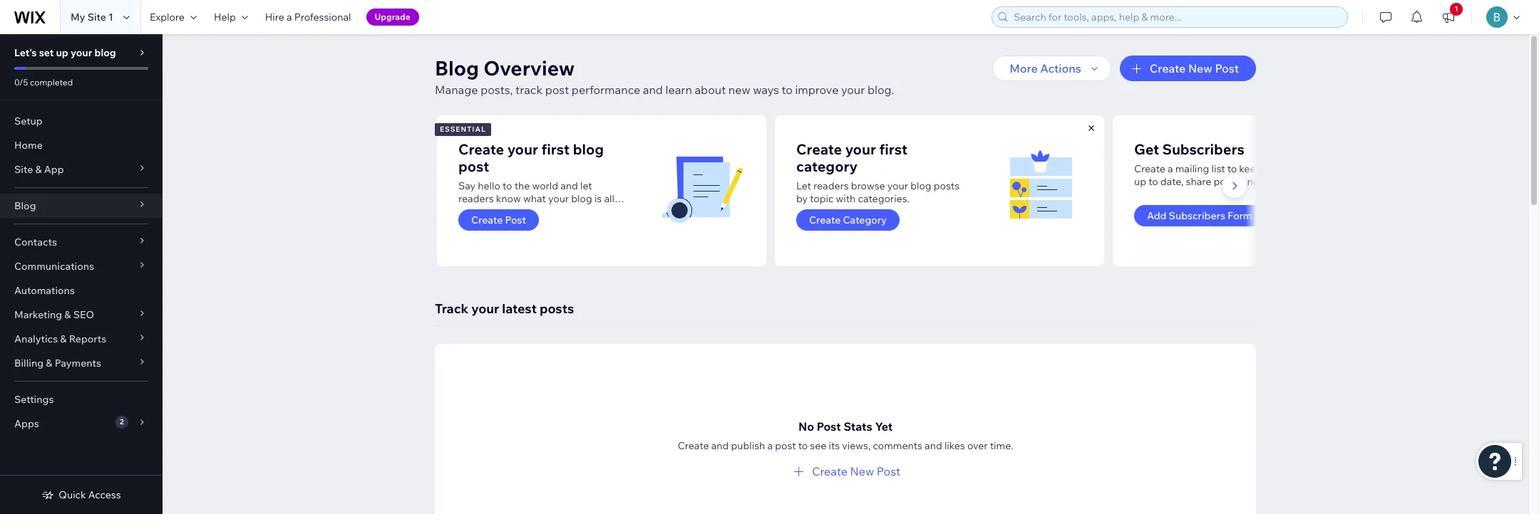 Task type: vqa. For each thing, say whether or not it's contained in the screenshot.
traffic
no



Task type: describe. For each thing, give the bounding box(es) containing it.
create inside button
[[809, 214, 841, 227]]

analytics
[[14, 333, 58, 346]]

settings link
[[0, 388, 163, 412]]

form
[[1228, 210, 1252, 222]]

up inside get subscribers create a mailing list to keep readers up to date, share posts and more.
[[1134, 175, 1147, 188]]

to inside no post stats yet create and publish a post to see its views, comments and likes over time.
[[798, 440, 808, 453]]

communications button
[[0, 255, 163, 279]]

ways
[[753, 83, 779, 97]]

hire
[[265, 11, 284, 24]]

and inside get subscribers create a mailing list to keep readers up to date, share posts and more.
[[1242, 175, 1260, 188]]

your right what
[[548, 193, 569, 205]]

first inside essential create your first blog post say hello to the world and let readers know what your blog is all about. create post
[[542, 140, 570, 158]]

help button
[[205, 0, 257, 34]]

to left date,
[[1149, 175, 1158, 188]]

the
[[515, 180, 530, 193]]

completed
[[30, 77, 73, 88]]

track
[[516, 83, 543, 97]]

hire a professional link
[[257, 0, 360, 34]]

help
[[214, 11, 236, 24]]

no post stats yet create and publish a post to see its views, comments and likes over time.
[[678, 420, 1013, 453]]

essential create your first blog post say hello to the world and let readers know what your blog is all about. create post
[[440, 125, 615, 227]]

home link
[[0, 133, 163, 158]]

& for analytics
[[60, 333, 67, 346]]

new for the right 'create new post' button
[[1189, 61, 1213, 76]]

create inside create your first category let readers browse your blog posts by topic with categories.
[[796, 140, 842, 158]]

actions
[[1041, 61, 1081, 76]]

blog for blog
[[14, 200, 36, 212]]

comments
[[873, 440, 923, 453]]

about.
[[458, 205, 488, 218]]

share
[[1186, 175, 1212, 188]]

blog button
[[0, 194, 163, 218]]

set
[[39, 46, 54, 59]]

2
[[120, 418, 124, 427]]

and left publish in the left of the page
[[711, 440, 729, 453]]

let
[[796, 180, 811, 193]]

billing
[[14, 357, 44, 370]]

likes
[[945, 440, 965, 453]]

new
[[729, 83, 751, 97]]

create down its on the bottom
[[812, 465, 848, 479]]

is
[[595, 193, 602, 205]]

first inside create your first category let readers browse your blog posts by topic with categories.
[[879, 140, 908, 158]]

marketing
[[14, 309, 62, 322]]

over
[[968, 440, 988, 453]]

see
[[810, 440, 827, 453]]

blog inside sidebar element
[[94, 46, 116, 59]]

category
[[843, 214, 887, 227]]

your right browse
[[888, 180, 908, 193]]

home
[[14, 139, 43, 152]]

& for billing
[[46, 357, 52, 370]]

create post button
[[458, 210, 539, 231]]

let's
[[14, 46, 37, 59]]

blog overview.dealer.create category.title image
[[998, 143, 1083, 229]]

0 vertical spatial a
[[287, 11, 292, 24]]

quick access
[[59, 489, 121, 502]]

billing & payments button
[[0, 352, 163, 376]]

1 button
[[1433, 0, 1465, 34]]

new for left 'create new post' button
[[850, 465, 874, 479]]

improve
[[795, 83, 839, 97]]

by
[[796, 193, 808, 205]]

0 horizontal spatial 1
[[108, 11, 113, 24]]

create your first category let readers browse your blog posts by topic with categories.
[[796, 140, 960, 205]]

a inside get subscribers create a mailing list to keep readers up to date, share posts and more.
[[1168, 163, 1173, 175]]

post inside no post stats yet create and publish a post to see its views, comments and likes over time.
[[817, 420, 841, 434]]

let
[[580, 180, 592, 193]]

seo
[[73, 309, 94, 322]]

automations link
[[0, 279, 163, 303]]

posts inside get subscribers create a mailing list to keep readers up to date, share posts and more.
[[1214, 175, 1240, 188]]

say
[[458, 180, 476, 193]]

no
[[799, 420, 814, 434]]

more actions
[[1010, 61, 1081, 76]]

add subscribers form button
[[1134, 205, 1265, 227]]

marketing & seo
[[14, 309, 94, 322]]

let's set up your blog
[[14, 46, 116, 59]]

more.
[[1262, 175, 1288, 188]]

upgrade button
[[366, 9, 419, 26]]

1 vertical spatial create new post
[[812, 465, 901, 479]]

readers inside create your first category let readers browse your blog posts by topic with categories.
[[814, 180, 849, 193]]

create category
[[809, 214, 887, 227]]

and inside blog overview manage posts, track post performance and learn about new ways to improve your blog.
[[643, 83, 663, 97]]

& for site
[[35, 163, 42, 176]]

sidebar element
[[0, 34, 163, 515]]

blog for blog overview manage posts, track post performance and learn about new ways to improve your blog.
[[435, 56, 479, 81]]

blog.
[[868, 83, 894, 97]]

analytics & reports
[[14, 333, 106, 346]]

blog inside create your first category let readers browse your blog posts by topic with categories.
[[911, 180, 932, 193]]

posts inside create your first category let readers browse your blog posts by topic with categories.
[[934, 180, 960, 193]]

0/5 completed
[[14, 77, 73, 88]]

post inside no post stats yet create and publish a post to see its views, comments and likes over time.
[[775, 440, 796, 453]]

readers inside essential create your first blog post say hello to the world and let readers know what your blog is all about. create post
[[458, 193, 494, 205]]

posts,
[[481, 83, 513, 97]]

create down search for tools, apps, help & more... 'field'
[[1150, 61, 1186, 76]]



Task type: locate. For each thing, give the bounding box(es) containing it.
readers down "category"
[[814, 180, 849, 193]]

professional
[[294, 11, 351, 24]]

and
[[643, 83, 663, 97], [1242, 175, 1260, 188], [561, 180, 578, 193], [711, 440, 729, 453], [925, 440, 942, 453]]

contacts button
[[0, 230, 163, 255]]

date,
[[1161, 175, 1184, 188]]

essential
[[440, 125, 486, 134]]

keep
[[1240, 163, 1262, 175]]

time.
[[990, 440, 1013, 453]]

create down essential
[[458, 140, 504, 158]]

create up let
[[796, 140, 842, 158]]

topic
[[810, 193, 834, 205]]

marketing & seo button
[[0, 303, 163, 327]]

about
[[695, 83, 726, 97]]

track your latest posts
[[435, 301, 574, 317]]

1 vertical spatial a
[[1168, 163, 1173, 175]]

get
[[1134, 140, 1159, 158]]

1 vertical spatial blog
[[14, 200, 36, 212]]

add
[[1147, 210, 1167, 222]]

hire a professional
[[265, 11, 351, 24]]

apps
[[14, 418, 39, 431]]

Search for tools, apps, help & more... field
[[1010, 7, 1343, 27]]

quick
[[59, 489, 86, 502]]

up left date,
[[1134, 175, 1147, 188]]

your up the
[[507, 140, 538, 158]]

post inside essential create your first blog post say hello to the world and let readers know what your blog is all about. create post
[[458, 158, 489, 175]]

browse
[[851, 180, 885, 193]]

list
[[435, 116, 1464, 267]]

0 horizontal spatial create new post
[[812, 465, 901, 479]]

new down views, on the bottom of page
[[850, 465, 874, 479]]

2 first from the left
[[879, 140, 908, 158]]

1 horizontal spatial first
[[879, 140, 908, 158]]

2 vertical spatial a
[[768, 440, 773, 453]]

categories.
[[858, 193, 910, 205]]

create down 'topic'
[[809, 214, 841, 227]]

posts right "latest"
[[540, 301, 574, 317]]

blog up let
[[573, 140, 604, 158]]

1 horizontal spatial post
[[545, 83, 569, 97]]

overview
[[484, 56, 575, 81]]

0 vertical spatial create new post button
[[1120, 56, 1256, 81]]

latest
[[502, 301, 537, 317]]

blog down the my site 1
[[94, 46, 116, 59]]

create new post down views, on the bottom of page
[[812, 465, 901, 479]]

views,
[[842, 440, 871, 453]]

create inside no post stats yet create and publish a post to see its views, comments and likes over time.
[[678, 440, 709, 453]]

publish
[[731, 440, 765, 453]]

blog left is
[[571, 193, 592, 205]]

add subscribers form
[[1147, 210, 1252, 222]]

0 vertical spatial create new post
[[1150, 61, 1239, 76]]

analytics & reports button
[[0, 327, 163, 352]]

to left see
[[798, 440, 808, 453]]

1 horizontal spatial new
[[1189, 61, 1213, 76]]

create inside get subscribers create a mailing list to keep readers up to date, share posts and more.
[[1134, 163, 1166, 175]]

1 horizontal spatial a
[[768, 440, 773, 453]]

settings
[[14, 394, 54, 406]]

post
[[1215, 61, 1239, 76], [505, 214, 526, 227], [817, 420, 841, 434], [877, 465, 901, 479]]

category
[[796, 158, 858, 175]]

first up browse
[[879, 140, 908, 158]]

my
[[71, 11, 85, 24]]

create new post
[[1150, 61, 1239, 76], [812, 465, 901, 479]]

a right publish in the left of the page
[[768, 440, 773, 453]]

more
[[1010, 61, 1038, 76]]

to inside blog overview manage posts, track post performance and learn about new ways to improve your blog.
[[782, 83, 793, 97]]

2 horizontal spatial post
[[775, 440, 796, 453]]

and inside essential create your first blog post say hello to the world and let readers know what your blog is all about. create post
[[561, 180, 578, 193]]

0 vertical spatial subscribers
[[1163, 140, 1245, 158]]

0 horizontal spatial post
[[458, 158, 489, 175]]

subscribers for get
[[1163, 140, 1245, 158]]

0 horizontal spatial new
[[850, 465, 874, 479]]

know
[[496, 193, 521, 205]]

1 horizontal spatial blog
[[435, 56, 479, 81]]

post left see
[[775, 440, 796, 453]]

1 vertical spatial post
[[458, 158, 489, 175]]

and left more.
[[1242, 175, 1260, 188]]

site & app button
[[0, 158, 163, 182]]

posts
[[1214, 175, 1240, 188], [934, 180, 960, 193], [540, 301, 574, 317]]

& right billing
[[46, 357, 52, 370]]

blog right categories.
[[911, 180, 932, 193]]

readers up create post button
[[458, 193, 494, 205]]

& left "seo"
[[64, 309, 71, 322]]

all
[[604, 193, 615, 205]]

quick access button
[[42, 489, 121, 502]]

more actions button
[[993, 56, 1111, 81]]

create new post down search for tools, apps, help & more... 'field'
[[1150, 61, 1239, 76]]

0 vertical spatial new
[[1189, 61, 1213, 76]]

create
[[1150, 61, 1186, 76], [458, 140, 504, 158], [796, 140, 842, 158], [1134, 163, 1166, 175], [471, 214, 503, 227], [809, 214, 841, 227], [678, 440, 709, 453], [812, 465, 848, 479]]

create down know
[[471, 214, 503, 227]]

1 first from the left
[[542, 140, 570, 158]]

your inside sidebar element
[[71, 46, 92, 59]]

post right track
[[545, 83, 569, 97]]

mailing
[[1176, 163, 1210, 175]]

to
[[782, 83, 793, 97], [1228, 163, 1237, 175], [1149, 175, 1158, 188], [503, 180, 512, 193], [798, 440, 808, 453]]

upgrade
[[375, 11, 411, 22]]

0/5
[[14, 77, 28, 88]]

0 horizontal spatial create new post button
[[791, 463, 901, 481]]

1 horizontal spatial site
[[87, 11, 106, 24]]

readers inside get subscribers create a mailing list to keep readers up to date, share posts and more.
[[1265, 163, 1300, 175]]

subscribers for add
[[1169, 210, 1226, 222]]

access
[[88, 489, 121, 502]]

a
[[287, 11, 292, 24], [1168, 163, 1173, 175], [768, 440, 773, 453]]

subscribers
[[1163, 140, 1245, 158], [1169, 210, 1226, 222]]

0 horizontal spatial up
[[56, 46, 68, 59]]

0 vertical spatial post
[[545, 83, 569, 97]]

with
[[836, 193, 856, 205]]

what
[[523, 193, 546, 205]]

up right set
[[56, 46, 68, 59]]

post inside blog overview manage posts, track post performance and learn about new ways to improve your blog.
[[545, 83, 569, 97]]

blog up contacts
[[14, 200, 36, 212]]

post up the say
[[458, 158, 489, 175]]

up
[[56, 46, 68, 59], [1134, 175, 1147, 188]]

blog up manage
[[435, 56, 479, 81]]

and left let
[[561, 180, 578, 193]]

& left reports
[[60, 333, 67, 346]]

performance
[[572, 83, 640, 97]]

communications
[[14, 260, 94, 273]]

site & app
[[14, 163, 64, 176]]

& for marketing
[[64, 309, 71, 322]]

site inside 'site & app' popup button
[[14, 163, 33, 176]]

blog
[[94, 46, 116, 59], [573, 140, 604, 158], [911, 180, 932, 193], [571, 193, 592, 205]]

a left "mailing" at the right top of page
[[1168, 163, 1173, 175]]

2 horizontal spatial posts
[[1214, 175, 1240, 188]]

site
[[87, 11, 106, 24], [14, 163, 33, 176]]

to right list on the right
[[1228, 163, 1237, 175]]

track
[[435, 301, 469, 317]]

to right ways
[[782, 83, 793, 97]]

0 horizontal spatial posts
[[540, 301, 574, 317]]

create down get
[[1134, 163, 1166, 175]]

hello
[[478, 180, 501, 193]]

1 vertical spatial new
[[850, 465, 874, 479]]

1 horizontal spatial create new post
[[1150, 61, 1239, 76]]

0 vertical spatial site
[[87, 11, 106, 24]]

to left the
[[503, 180, 512, 193]]

new down search for tools, apps, help & more... 'field'
[[1189, 61, 1213, 76]]

yet
[[875, 420, 893, 434]]

your right set
[[71, 46, 92, 59]]

1 horizontal spatial posts
[[934, 180, 960, 193]]

a right hire in the top of the page
[[287, 11, 292, 24]]

1 horizontal spatial up
[[1134, 175, 1147, 188]]

0 horizontal spatial a
[[287, 11, 292, 24]]

posts right categories.
[[934, 180, 960, 193]]

0 horizontal spatial readers
[[458, 193, 494, 205]]

readers right the keep
[[1265, 163, 1300, 175]]

1 horizontal spatial create new post button
[[1120, 56, 1256, 81]]

and left learn
[[643, 83, 663, 97]]

post inside essential create your first blog post say hello to the world and let readers know what your blog is all about. create post
[[505, 214, 526, 227]]

2 horizontal spatial readers
[[1265, 163, 1300, 175]]

up inside sidebar element
[[56, 46, 68, 59]]

& left app
[[35, 163, 42, 176]]

create category button
[[796, 210, 900, 231]]

your left blog.
[[841, 83, 865, 97]]

0 vertical spatial blog
[[435, 56, 479, 81]]

0 horizontal spatial blog
[[14, 200, 36, 212]]

1 vertical spatial up
[[1134, 175, 1147, 188]]

2 horizontal spatial a
[[1168, 163, 1173, 175]]

blog inside blog overview manage posts, track post performance and learn about new ways to improve your blog.
[[435, 56, 479, 81]]

manage
[[435, 83, 478, 97]]

app
[[44, 163, 64, 176]]

reports
[[69, 333, 106, 346]]

create new post button down search for tools, apps, help & more... 'field'
[[1120, 56, 1256, 81]]

site right my
[[87, 11, 106, 24]]

0 horizontal spatial first
[[542, 140, 570, 158]]

subscribers inside get subscribers create a mailing list to keep readers up to date, share posts and more.
[[1163, 140, 1245, 158]]

billing & payments
[[14, 357, 101, 370]]

1 horizontal spatial readers
[[814, 180, 849, 193]]

subscribers inside button
[[1169, 210, 1226, 222]]

blog overview.dealer.create first post.title image
[[660, 143, 745, 229]]

post
[[545, 83, 569, 97], [458, 158, 489, 175], [775, 440, 796, 453]]

1 vertical spatial subscribers
[[1169, 210, 1226, 222]]

subscribers down share
[[1169, 210, 1226, 222]]

stats
[[844, 420, 873, 434]]

its
[[829, 440, 840, 453]]

your inside blog overview manage posts, track post performance and learn about new ways to improve your blog.
[[841, 83, 865, 97]]

1 vertical spatial site
[[14, 163, 33, 176]]

1 horizontal spatial 1
[[1455, 4, 1459, 14]]

site down home on the top left of page
[[14, 163, 33, 176]]

1 inside 1 "button"
[[1455, 4, 1459, 14]]

posts right share
[[1214, 175, 1240, 188]]

your right track
[[472, 301, 499, 317]]

list containing create your first blog post
[[435, 116, 1464, 267]]

world
[[532, 180, 558, 193]]

first up 'world'
[[542, 140, 570, 158]]

post for overview
[[545, 83, 569, 97]]

blog inside popup button
[[14, 200, 36, 212]]

create left publish in the left of the page
[[678, 440, 709, 453]]

your up browse
[[845, 140, 876, 158]]

create new post button
[[1120, 56, 1256, 81], [791, 463, 901, 481]]

0 horizontal spatial site
[[14, 163, 33, 176]]

2 vertical spatial post
[[775, 440, 796, 453]]

1 vertical spatial create new post button
[[791, 463, 901, 481]]

create new post button down views, on the bottom of page
[[791, 463, 901, 481]]

my site 1
[[71, 11, 113, 24]]

and left likes on the bottom right of page
[[925, 440, 942, 453]]

subscribers up "mailing" at the right top of page
[[1163, 140, 1245, 158]]

post for create
[[458, 158, 489, 175]]

a inside no post stats yet create and publish a post to see its views, comments and likes over time.
[[768, 440, 773, 453]]

0 vertical spatial up
[[56, 46, 68, 59]]

to inside essential create your first blog post say hello to the world and let readers know what your blog is all about. create post
[[503, 180, 512, 193]]

explore
[[150, 11, 185, 24]]



